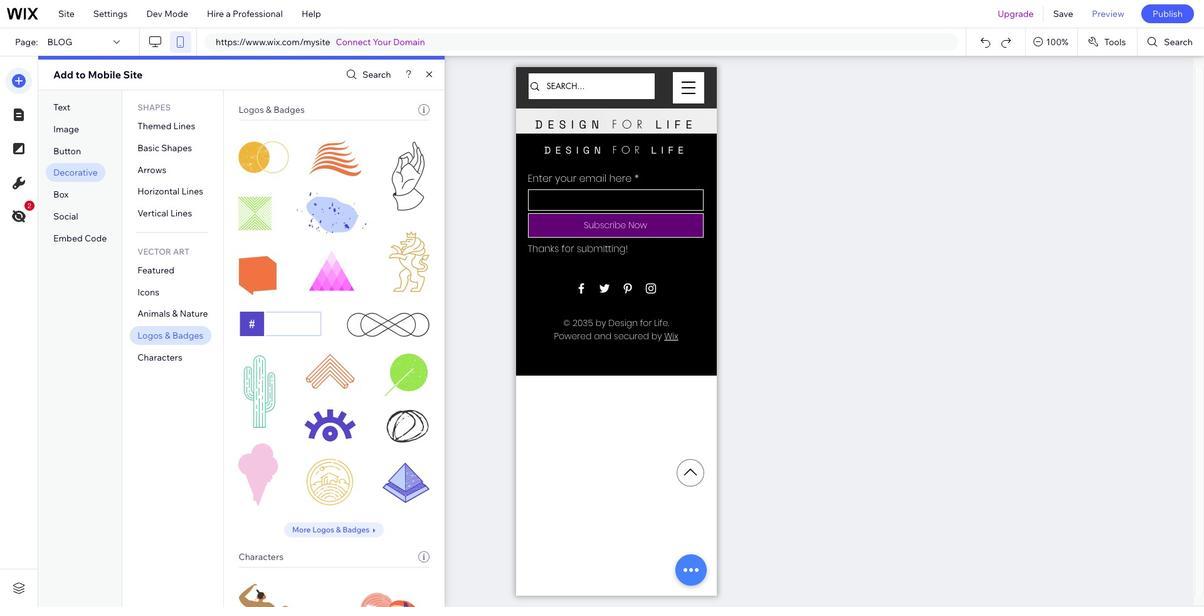Task type: vqa. For each thing, say whether or not it's contained in the screenshot.
Arrows
yes



Task type: describe. For each thing, give the bounding box(es) containing it.
1 horizontal spatial search
[[1165, 36, 1193, 48]]

logos inside button
[[313, 525, 334, 535]]

more logos & badges button
[[284, 523, 384, 538]]

1 vertical spatial shapes
[[161, 142, 192, 154]]

settings
[[93, 8, 128, 19]]

blog
[[47, 36, 72, 48]]

embed
[[53, 233, 83, 244]]

professional
[[233, 8, 283, 19]]

dev
[[146, 8, 162, 19]]

100%
[[1047, 36, 1069, 48]]

box
[[53, 189, 69, 200]]

social
[[53, 211, 78, 222]]

art
[[173, 247, 189, 257]]

add to mobile site
[[53, 68, 143, 81]]

1 horizontal spatial characters
[[239, 551, 284, 563]]

button
[[53, 145, 81, 157]]

tools button
[[1078, 28, 1138, 56]]

a
[[226, 8, 231, 19]]

1 horizontal spatial search button
[[1138, 28, 1205, 56]]

100% button
[[1027, 28, 1078, 56]]

hire a professional
[[207, 8, 283, 19]]

0 horizontal spatial search button
[[343, 66, 391, 84]]

more
[[292, 525, 311, 535]]

badges inside more logos & badges button
[[343, 525, 370, 535]]

nature
[[180, 308, 208, 320]]

save
[[1054, 8, 1074, 19]]

tools
[[1105, 36, 1126, 48]]

& inside button
[[336, 525, 341, 535]]

hire
[[207, 8, 224, 19]]

vertical lines
[[138, 208, 192, 219]]

2
[[28, 202, 31, 210]]

save button
[[1044, 0, 1083, 28]]

lines for horizontal lines
[[182, 186, 203, 197]]

vertical
[[138, 208, 168, 219]]

horizontal lines
[[138, 186, 203, 197]]

vector
[[138, 247, 171, 257]]

mobile
[[88, 68, 121, 81]]

1 horizontal spatial badges
[[274, 104, 305, 115]]

animals & nature
[[138, 308, 208, 320]]

animals
[[138, 308, 170, 320]]

image
[[53, 123, 79, 135]]

basic
[[138, 142, 159, 154]]

add
[[53, 68, 73, 81]]

embed code
[[53, 233, 107, 244]]



Task type: locate. For each thing, give the bounding box(es) containing it.
featured
[[138, 265, 174, 276]]

0 vertical spatial badges
[[274, 104, 305, 115]]

0 vertical spatial characters
[[138, 352, 182, 363]]

https://www.wix.com/mysite connect your domain
[[216, 36, 425, 48]]

2 vertical spatial logos
[[313, 525, 334, 535]]

0 vertical spatial shapes
[[138, 102, 171, 112]]

publish button
[[1142, 4, 1195, 23]]

0 horizontal spatial site
[[58, 8, 75, 19]]

basic shapes
[[138, 142, 192, 154]]

0 vertical spatial search button
[[1138, 28, 1205, 56]]

domain
[[393, 36, 425, 48]]

logos
[[239, 104, 264, 115], [138, 330, 163, 341], [313, 525, 334, 535]]

lines down horizontal lines
[[170, 208, 192, 219]]

0 vertical spatial lines
[[174, 120, 195, 132]]

1 vertical spatial search
[[363, 69, 391, 80]]

preview button
[[1083, 0, 1134, 28]]

0 horizontal spatial badges
[[172, 330, 204, 341]]

lines
[[174, 120, 195, 132], [182, 186, 203, 197], [170, 208, 192, 219]]

lines for themed lines
[[174, 120, 195, 132]]

logos & badges
[[239, 104, 305, 115], [138, 330, 204, 341]]

1 vertical spatial characters
[[239, 551, 284, 563]]

code
[[85, 233, 107, 244]]

0 vertical spatial logos & badges
[[239, 104, 305, 115]]

2 vertical spatial badges
[[343, 525, 370, 535]]

publish
[[1153, 8, 1183, 19]]

0 vertical spatial site
[[58, 8, 75, 19]]

connect
[[336, 36, 371, 48]]

0 horizontal spatial logos & badges
[[138, 330, 204, 341]]

2 horizontal spatial logos
[[313, 525, 334, 535]]

lines for vertical lines
[[170, 208, 192, 219]]

https://www.wix.com/mysite
[[216, 36, 330, 48]]

2 horizontal spatial badges
[[343, 525, 370, 535]]

shapes up themed
[[138, 102, 171, 112]]

1 vertical spatial logos & badges
[[138, 330, 204, 341]]

1 vertical spatial logos
[[138, 330, 163, 341]]

search button down publish button
[[1138, 28, 1205, 56]]

preview
[[1092, 8, 1125, 19]]

0 horizontal spatial search
[[363, 69, 391, 80]]

upgrade
[[998, 8, 1034, 19]]

dev mode
[[146, 8, 188, 19]]

characters
[[138, 352, 182, 363], [239, 551, 284, 563]]

your
[[373, 36, 391, 48]]

1 vertical spatial search button
[[343, 66, 391, 84]]

1 horizontal spatial site
[[123, 68, 143, 81]]

shapes
[[138, 102, 171, 112], [161, 142, 192, 154]]

site right the 'mobile'
[[123, 68, 143, 81]]

lines up 'basic shapes' on the left
[[174, 120, 195, 132]]

badges
[[274, 104, 305, 115], [172, 330, 204, 341], [343, 525, 370, 535]]

text
[[53, 102, 70, 113]]

search down your
[[363, 69, 391, 80]]

to
[[76, 68, 86, 81]]

1 vertical spatial site
[[123, 68, 143, 81]]

themed
[[138, 120, 172, 132]]

help
[[302, 8, 321, 19]]

2 vertical spatial lines
[[170, 208, 192, 219]]

0 horizontal spatial logos
[[138, 330, 163, 341]]

search down publish
[[1165, 36, 1193, 48]]

0 vertical spatial logos
[[239, 104, 264, 115]]

search button down connect
[[343, 66, 391, 84]]

2 button
[[6, 201, 35, 230]]

site up blog
[[58, 8, 75, 19]]

0 vertical spatial search
[[1165, 36, 1193, 48]]

decorative
[[53, 167, 98, 178]]

shapes down themed lines
[[161, 142, 192, 154]]

arrows
[[138, 164, 167, 175]]

1 vertical spatial lines
[[182, 186, 203, 197]]

search
[[1165, 36, 1193, 48], [363, 69, 391, 80]]

more logos & badges
[[292, 525, 370, 535]]

site
[[58, 8, 75, 19], [123, 68, 143, 81]]

1 horizontal spatial logos
[[239, 104, 264, 115]]

icons
[[138, 287, 159, 298]]

search button
[[1138, 28, 1205, 56], [343, 66, 391, 84]]

0 horizontal spatial characters
[[138, 352, 182, 363]]

1 vertical spatial badges
[[172, 330, 204, 341]]

horizontal
[[138, 186, 180, 197]]

themed lines
[[138, 120, 195, 132]]

vector art
[[138, 247, 189, 257]]

mode
[[164, 8, 188, 19]]

lines right horizontal
[[182, 186, 203, 197]]

1 horizontal spatial logos & badges
[[239, 104, 305, 115]]

&
[[266, 104, 272, 115], [172, 308, 178, 320], [165, 330, 170, 341], [336, 525, 341, 535]]



